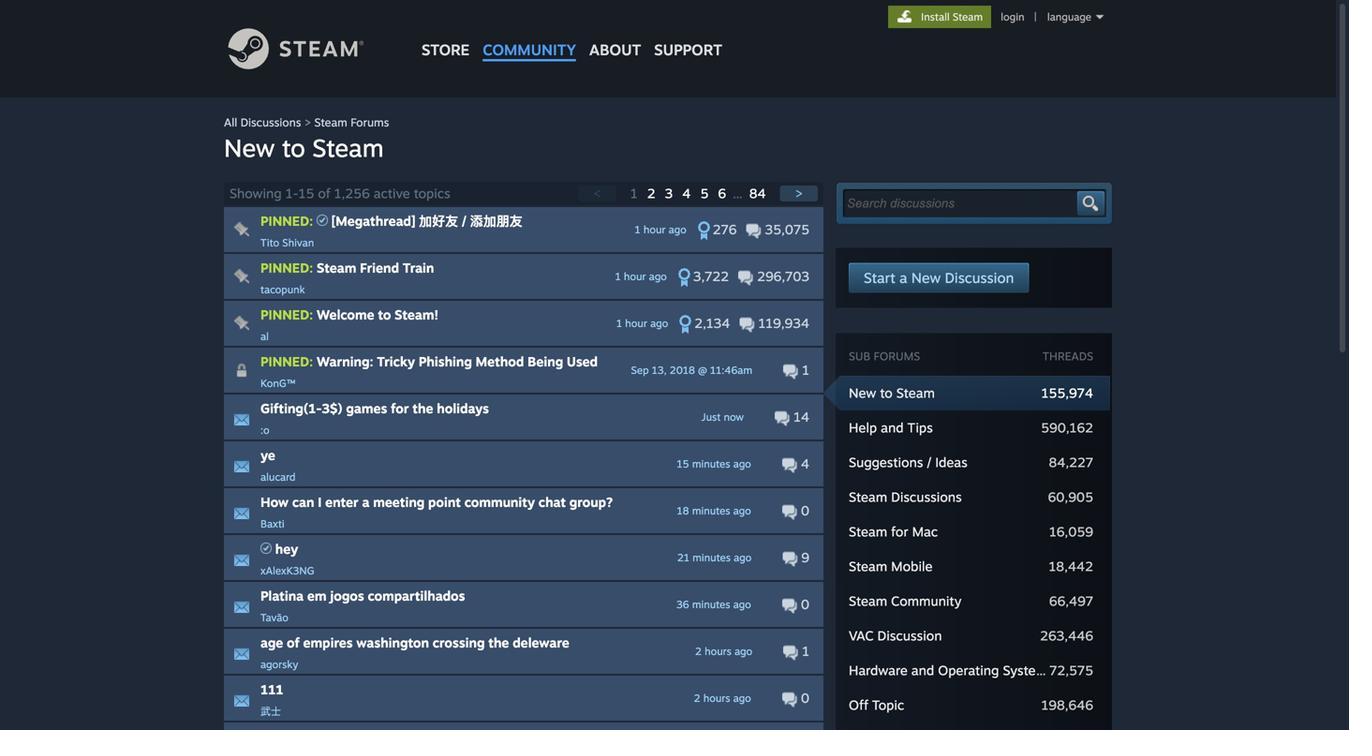 Task type: vqa. For each thing, say whether or not it's contained in the screenshot.
This topic has been answered image
yes



Task type: locate. For each thing, give the bounding box(es) containing it.
agorsky
[[261, 658, 298, 671]]

steam left the friend
[[317, 260, 356, 276]]

2 for 1
[[695, 645, 702, 657]]

jogos
[[330, 588, 364, 604]]

> left steam forums link
[[305, 115, 311, 129]]

...
[[733, 185, 743, 202]]

0 horizontal spatial discussions
[[241, 115, 301, 129]]

community
[[465, 494, 535, 510]]

0 vertical spatial discussions
[[241, 115, 301, 129]]

minutes for ye
[[692, 457, 731, 470]]

0 horizontal spatial /
[[462, 213, 467, 229]]

for
[[391, 400, 409, 417], [891, 523, 909, 540]]

for right games
[[391, 400, 409, 417]]

a right start
[[900, 269, 908, 286]]

1 vertical spatial to
[[378, 306, 391, 323]]

武士
[[261, 705, 281, 717]]

age of empires washington crossing the deleware agorsky
[[261, 635, 570, 671]]

2 0 from the top
[[797, 596, 810, 612]]

steam up the vac
[[849, 593, 888, 609]]

276
[[713, 221, 737, 238]]

for inside gifting(1-3$) games for the holidays :o
[[391, 400, 409, 417]]

6 link
[[718, 185, 730, 202]]

4 link
[[683, 185, 695, 202]]

0 up 9
[[797, 502, 810, 519]]

kong™
[[261, 377, 296, 389]]

of left 1,256 on the left
[[318, 185, 331, 202]]

0 vertical spatial 1 hour ago
[[635, 223, 687, 236]]

0 vertical spatial for
[[391, 400, 409, 417]]

2
[[647, 185, 656, 202], [695, 645, 702, 657], [694, 692, 701, 704]]

steam right install
[[953, 10, 983, 23]]

the down pinned: warning: tricky phishing method being used kong™
[[413, 400, 433, 417]]

0 vertical spatial new
[[224, 133, 275, 163]]

vac discussion link
[[849, 627, 942, 644]]

2 vertical spatial to
[[880, 385, 893, 401]]

84 link
[[750, 185, 770, 202]]

forums
[[874, 349, 920, 363]]

new inside 'all discussions > steam forums new to steam'
[[224, 133, 275, 163]]

1 hour ago left 3,722
[[615, 270, 667, 283]]

3 link
[[665, 185, 677, 202]]

1 vertical spatial for
[[891, 523, 909, 540]]

16,059
[[1050, 523, 1094, 540]]

5
[[701, 185, 709, 202]]

2 hours ago for 1
[[695, 645, 753, 657]]

hour up sep
[[625, 317, 648, 329]]

for left mac
[[891, 523, 909, 540]]

and for help
[[881, 419, 904, 436]]

2 vertical spatial 2
[[694, 692, 701, 704]]

1,256
[[334, 185, 370, 202]]

Search discussions text field
[[847, 194, 1076, 213]]

help and tips link
[[849, 419, 933, 436]]

showing 1 - 15 of 1,256 active topics
[[230, 185, 451, 202]]

phishing
[[419, 353, 472, 370]]

store
[[422, 40, 470, 59]]

baxti
[[261, 517, 285, 530]]

to left steam!
[[378, 306, 391, 323]]

/ left ideas at bottom right
[[927, 454, 932, 470]]

0 horizontal spatial to
[[282, 133, 305, 163]]

0 horizontal spatial for
[[391, 400, 409, 417]]

empires
[[303, 635, 353, 651]]

18 minutes ago
[[677, 504, 751, 517]]

showing
[[230, 185, 282, 202]]

discussion down steam community link
[[878, 627, 942, 644]]

14
[[790, 409, 810, 425]]

15 up "18"
[[677, 457, 689, 470]]

steam down suggestions
[[849, 489, 888, 505]]

84
[[750, 185, 766, 202]]

:o
[[261, 424, 270, 436]]

ago for xalexk3ng
[[734, 551, 752, 564]]

1 horizontal spatial a
[[900, 269, 908, 286]]

2 pinned: from the top
[[261, 260, 313, 276]]

tips
[[908, 419, 933, 436]]

hour left 3,722
[[624, 270, 646, 283]]

1 vertical spatial this topic has been answered image
[[261, 543, 272, 554]]

1 2 3 4 5 6 ... 84
[[631, 185, 770, 202]]

0 horizontal spatial new
[[224, 133, 275, 163]]

discussions inside 'all discussions > steam forums new to steam'
[[241, 115, 301, 129]]

3,722
[[693, 268, 729, 284]]

0 vertical spatial 2 hours ago
[[695, 645, 753, 657]]

1 vertical spatial a
[[362, 494, 370, 510]]

discussion down the search discussions text field
[[945, 269, 1014, 286]]

community
[[483, 40, 576, 59]]

111
[[261, 681, 283, 698]]

and down vac discussion
[[912, 662, 935, 679]]

1 vertical spatial 0
[[797, 596, 810, 612]]

tacopunk
[[261, 283, 305, 296]]

new down all discussions link
[[224, 133, 275, 163]]

steam inside 'pinned: steam friend train tacopunk'
[[317, 260, 356, 276]]

0 left the off
[[797, 690, 810, 706]]

pinned: down "tacopunk"
[[261, 306, 313, 323]]

0 horizontal spatial >
[[305, 115, 311, 129]]

steam
[[953, 10, 983, 23], [314, 115, 347, 129], [312, 133, 384, 163], [317, 260, 356, 276], [897, 385, 935, 401], [849, 489, 888, 505], [849, 523, 888, 540], [849, 558, 888, 575], [849, 593, 888, 609]]

new right start
[[912, 269, 941, 286]]

1 horizontal spatial discussions
[[891, 489, 962, 505]]

0 vertical spatial to
[[282, 133, 305, 163]]

hour for 3,722
[[624, 270, 646, 283]]

0 horizontal spatial the
[[413, 400, 433, 417]]

and for hardware
[[912, 662, 935, 679]]

login | language
[[1001, 10, 1092, 23]]

community
[[891, 593, 962, 609]]

0 for compartilhados
[[797, 596, 810, 612]]

and
[[881, 419, 904, 436], [912, 662, 935, 679]]

1 hour ago up sep
[[617, 317, 668, 329]]

to inside 'all discussions > steam forums new to steam'
[[282, 133, 305, 163]]

> up 35,075
[[795, 185, 803, 202]]

off topic
[[849, 697, 905, 713]]

4
[[683, 185, 691, 202], [797, 455, 810, 472]]

[megathread]
[[332, 213, 416, 229]]

4 pinned: from the top
[[261, 353, 313, 370]]

0 vertical spatial 15
[[299, 185, 314, 202]]

4 down 14
[[797, 455, 810, 472]]

to up help and tips link
[[880, 385, 893, 401]]

263,446
[[1040, 627, 1094, 644]]

0 horizontal spatial discussion
[[878, 627, 942, 644]]

link to the steam homepage image
[[228, 28, 393, 69]]

pinned: up tito shivan
[[261, 213, 313, 229]]

0 vertical spatial hour
[[644, 223, 666, 236]]

0 down 9
[[797, 596, 810, 612]]

3$)
[[322, 400, 343, 417]]

hour for 276
[[644, 223, 666, 236]]

steam down steam forums link
[[312, 133, 384, 163]]

1 horizontal spatial discussion
[[945, 269, 1014, 286]]

@
[[698, 364, 707, 376]]

1 vertical spatial of
[[287, 635, 300, 651]]

platina em jogos compartilhados tavão
[[261, 588, 465, 624]]

2,134
[[695, 315, 730, 331]]

1 vertical spatial /
[[927, 454, 932, 470]]

install steam
[[921, 10, 983, 23]]

vac discussion
[[849, 627, 942, 644]]

active
[[374, 185, 410, 202]]

2018
[[670, 364, 695, 376]]

0 vertical spatial >
[[305, 115, 311, 129]]

1 vertical spatial and
[[912, 662, 935, 679]]

hour down 2 link
[[644, 223, 666, 236]]

1 horizontal spatial >
[[795, 185, 803, 202]]

1 vertical spatial 2 hours ago
[[694, 692, 751, 704]]

about link
[[583, 0, 648, 64]]

0 horizontal spatial 15
[[299, 185, 314, 202]]

> link
[[780, 185, 818, 202]]

now
[[724, 411, 744, 423]]

1 horizontal spatial to
[[378, 306, 391, 323]]

0 vertical spatial this topic has been answered image
[[317, 215, 328, 226]]

0 horizontal spatial and
[[881, 419, 904, 436]]

0 horizontal spatial of
[[287, 635, 300, 651]]

install steam link
[[889, 6, 992, 28]]

0 horizontal spatial this topic has been answered image
[[261, 543, 272, 554]]

steam community link
[[849, 593, 962, 609]]

ideas
[[936, 454, 968, 470]]

steam mobile link
[[849, 558, 933, 575]]

this topic has been answered image down baxti
[[261, 543, 272, 554]]

and left tips
[[881, 419, 904, 436]]

start a new discussion
[[864, 269, 1014, 286]]

1 vertical spatial discussions
[[891, 489, 962, 505]]

1 vertical spatial 4
[[797, 455, 810, 472]]

2 vertical spatial hour
[[625, 317, 648, 329]]

1 hour ago down 2 link
[[635, 223, 687, 236]]

discussions for steam discussions
[[891, 489, 962, 505]]

1 horizontal spatial 15
[[677, 457, 689, 470]]

new to steam link
[[849, 385, 935, 401]]

sub forums
[[849, 349, 920, 363]]

2 for 0
[[694, 692, 701, 704]]

there are new replies in this thread.  click to jump to the first unread reply image
[[229, 723, 261, 730]]

4 right 3 link
[[683, 185, 691, 202]]

the right crossing
[[488, 635, 509, 651]]

0 horizontal spatial a
[[362, 494, 370, 510]]

to down all discussions link
[[282, 133, 305, 163]]

0 vertical spatial 4
[[683, 185, 691, 202]]

1 vertical spatial hour
[[624, 270, 646, 283]]

1 horizontal spatial the
[[488, 635, 509, 651]]

this topic has been answered image down showing 1 - 15 of 1,256 active topics
[[317, 215, 328, 226]]

0 vertical spatial and
[[881, 419, 904, 436]]

a right "enter"
[[362, 494, 370, 510]]

1 vertical spatial >
[[795, 185, 803, 202]]

a
[[900, 269, 908, 286], [362, 494, 370, 510]]

66,497
[[1050, 593, 1094, 609]]

minutes
[[692, 457, 731, 470], [692, 504, 731, 517], [693, 551, 731, 564], [692, 598, 731, 611]]

al
[[261, 330, 269, 343]]

minutes down just
[[692, 457, 731, 470]]

minutes right 36
[[692, 598, 731, 611]]

to inside the pinned: welcome to steam! al
[[378, 306, 391, 323]]

pinned: up "tacopunk"
[[261, 260, 313, 276]]

1 0 from the top
[[797, 502, 810, 519]]

0 vertical spatial /
[[462, 213, 467, 229]]

ago for tavão
[[734, 598, 751, 611]]

1 horizontal spatial new
[[849, 385, 877, 401]]

pinned: inside pinned: warning: tricky phishing method being used kong™
[[261, 353, 313, 370]]

2 vertical spatial 0
[[797, 690, 810, 706]]

used
[[567, 353, 598, 370]]

-
[[293, 185, 299, 202]]

0 vertical spatial 0
[[797, 502, 810, 519]]

/ right 加好友
[[462, 213, 467, 229]]

pinned: inside 'pinned: steam friend train tacopunk'
[[261, 260, 313, 276]]

welcome
[[317, 306, 375, 323]]

0 vertical spatial the
[[413, 400, 433, 417]]

1 vertical spatial new
[[912, 269, 941, 286]]

friend
[[360, 260, 399, 276]]

new up help at bottom right
[[849, 385, 877, 401]]

0 vertical spatial hours
[[705, 645, 732, 657]]

1 horizontal spatial and
[[912, 662, 935, 679]]

xalexk3ng
[[261, 564, 314, 577]]

0 vertical spatial a
[[900, 269, 908, 286]]

pinned: inside the pinned: welcome to steam! al
[[261, 306, 313, 323]]

0 vertical spatial 2
[[647, 185, 656, 202]]

1 vertical spatial 1 hour ago
[[615, 270, 667, 283]]

hours for 1
[[705, 645, 732, 657]]

2 horizontal spatial to
[[880, 385, 893, 401]]

hour
[[644, 223, 666, 236], [624, 270, 646, 283], [625, 317, 648, 329]]

2 vertical spatial 1 hour ago
[[617, 317, 668, 329]]

1
[[286, 185, 293, 202], [631, 185, 638, 202], [635, 223, 641, 236], [615, 270, 621, 283], [617, 317, 622, 329], [799, 362, 810, 378], [799, 643, 810, 659]]

0 vertical spatial discussion
[[945, 269, 1014, 286]]

of inside age of empires washington crossing the deleware agorsky
[[287, 635, 300, 651]]

support link
[[648, 0, 729, 64]]

15 left 1,256 on the left
[[299, 185, 314, 202]]

1 link
[[631, 185, 642, 202]]

minutes right "18"
[[692, 504, 731, 517]]

1 hour ago for 276
[[635, 223, 687, 236]]

this topic has been answered image
[[317, 215, 328, 226], [261, 543, 272, 554]]

of right age
[[287, 635, 300, 651]]

hardware and operating systems link
[[849, 662, 1054, 679]]

3 pinned: from the top
[[261, 306, 313, 323]]

1 pinned: from the top
[[261, 213, 313, 229]]

1 vertical spatial hours
[[704, 692, 731, 704]]

11:46am
[[710, 364, 753, 376]]

discussions right all on the top
[[241, 115, 301, 129]]

9
[[798, 549, 810, 566]]

pinned: up the kong™
[[261, 353, 313, 370]]

1 vertical spatial 2
[[695, 645, 702, 657]]

just now
[[702, 411, 744, 423]]

chat
[[539, 494, 566, 510]]

1 horizontal spatial /
[[927, 454, 932, 470]]

1 horizontal spatial of
[[318, 185, 331, 202]]

steam left forums
[[314, 115, 347, 129]]

72,575
[[1050, 662, 1094, 679]]

discussions up mac
[[891, 489, 962, 505]]

1 vertical spatial the
[[488, 635, 509, 651]]



Task type: describe. For each thing, give the bounding box(es) containing it.
holidays
[[437, 400, 489, 417]]

ago for 武士
[[734, 692, 751, 704]]

hours for 0
[[704, 692, 731, 704]]

global menu navigation
[[415, 0, 729, 68]]

6
[[718, 185, 726, 202]]

all discussions > steam forums new to steam
[[224, 115, 389, 163]]

pinned: for pinned: warning: tricky phishing method being used kong™
[[261, 353, 313, 370]]

start a new discussion link
[[849, 263, 1029, 293]]

198,646
[[1042, 697, 1094, 713]]

2 hours ago for 0
[[694, 692, 751, 704]]

forums
[[351, 115, 389, 129]]

ago for alucard
[[734, 457, 751, 470]]

2 vertical spatial new
[[849, 385, 877, 401]]

steam for mac link
[[849, 523, 938, 540]]

login
[[1001, 10, 1025, 23]]

119,934
[[755, 315, 810, 331]]

|
[[1035, 10, 1037, 23]]

> inside 'all discussions > steam forums new to steam'
[[305, 115, 311, 129]]

1 hour ago for 3,722
[[615, 270, 667, 283]]

all discussions link
[[224, 115, 301, 129]]

84,227
[[1049, 454, 1094, 470]]

topics
[[414, 185, 451, 202]]

steam down steam for mac
[[849, 558, 888, 575]]

ago for agorsky
[[735, 645, 753, 657]]

tito
[[261, 236, 279, 249]]

the inside age of empires washington crossing the deleware agorsky
[[488, 635, 509, 651]]

vac
[[849, 627, 874, 644]]

pinned: for pinned: welcome to steam! al
[[261, 306, 313, 323]]

group?
[[570, 494, 613, 510]]

pinned: for pinned:
[[261, 213, 313, 229]]

gifting(1-
[[261, 400, 322, 417]]

60,905
[[1048, 489, 1094, 505]]

3 0 from the top
[[797, 690, 810, 706]]

pinned: warning: tricky phishing method being used kong™
[[261, 353, 598, 389]]

5 link
[[701, 185, 713, 202]]

hour for 2,134
[[625, 317, 648, 329]]

about
[[589, 40, 641, 59]]

35,075
[[761, 221, 810, 238]]

15 minutes ago
[[677, 457, 751, 470]]

discussions for all discussions > steam forums new to steam
[[241, 115, 301, 129]]

ye
[[261, 447, 275, 463]]

meeting
[[373, 494, 425, 510]]

minutes for how can i enter a meeting point community chat group?
[[692, 504, 731, 517]]

steam forums link
[[314, 115, 389, 129]]

gifting(1-3$) games for the holidays :o
[[261, 400, 489, 436]]

enter
[[325, 494, 359, 510]]

shivan
[[282, 236, 314, 249]]

minutes right 21
[[693, 551, 731, 564]]

0 horizontal spatial 4
[[683, 185, 691, 202]]

account menu navigation
[[889, 6, 1109, 28]]

1 horizontal spatial 4
[[797, 455, 810, 472]]

18
[[677, 504, 689, 517]]

pinned: for pinned: steam friend train tacopunk
[[261, 260, 313, 276]]

18,442
[[1049, 558, 1094, 575]]

155,974
[[1042, 385, 1094, 401]]

off
[[849, 697, 869, 713]]

steam discussions
[[849, 489, 962, 505]]

warning:
[[317, 353, 374, 370]]

start
[[864, 269, 896, 286]]

2 horizontal spatial new
[[912, 269, 941, 286]]

0 for enter
[[797, 502, 810, 519]]

new to steam
[[849, 385, 935, 401]]

suggestions
[[849, 454, 924, 470]]

111 武士
[[261, 681, 283, 717]]

1 hour ago for 2,134
[[617, 317, 668, 329]]

platina
[[261, 588, 304, 604]]

deleware
[[513, 635, 570, 651]]

13,
[[652, 364, 667, 376]]

1 horizontal spatial this topic has been answered image
[[317, 215, 328, 226]]

加好友
[[419, 213, 458, 229]]

ye alucard
[[261, 447, 296, 483]]

steam inside "link"
[[953, 10, 983, 23]]

<
[[594, 185, 602, 202]]

0 vertical spatial of
[[318, 185, 331, 202]]

590,162
[[1041, 419, 1094, 436]]

suggestions / ideas
[[849, 454, 968, 470]]

a inside how can i enter a meeting point community chat group? baxti
[[362, 494, 370, 510]]

1 vertical spatial discussion
[[878, 627, 942, 644]]

operating
[[938, 662, 999, 679]]

36
[[677, 598, 689, 611]]

minutes for platina em jogos compartilhados
[[692, 598, 731, 611]]

install
[[921, 10, 950, 23]]

being
[[528, 353, 563, 370]]

36 minutes ago
[[677, 598, 751, 611]]

steam up tips
[[897, 385, 935, 401]]

the inside gifting(1-3$) games for the holidays :o
[[413, 400, 433, 417]]

train
[[403, 260, 434, 276]]

添加朋友
[[470, 213, 523, 229]]

pinned: steam friend train tacopunk
[[261, 260, 434, 296]]

21 minutes ago
[[678, 551, 752, 564]]

1 horizontal spatial for
[[891, 523, 909, 540]]

login link
[[997, 10, 1029, 23]]

tavão
[[261, 611, 289, 624]]

how can i enter a meeting point community chat group? baxti
[[261, 494, 613, 530]]

i
[[318, 494, 322, 510]]

steam up steam mobile
[[849, 523, 888, 540]]

games
[[346, 400, 387, 417]]

language
[[1048, 10, 1092, 23]]

sep 13, 2018 @ 11:46am
[[631, 364, 753, 376]]

alucard
[[261, 470, 296, 483]]

ago for baxti
[[734, 504, 751, 517]]

all
[[224, 115, 237, 129]]

1 vertical spatial 15
[[677, 457, 689, 470]]

point
[[428, 494, 461, 510]]

< link
[[579, 185, 617, 202]]

compartilhados
[[368, 588, 465, 604]]



